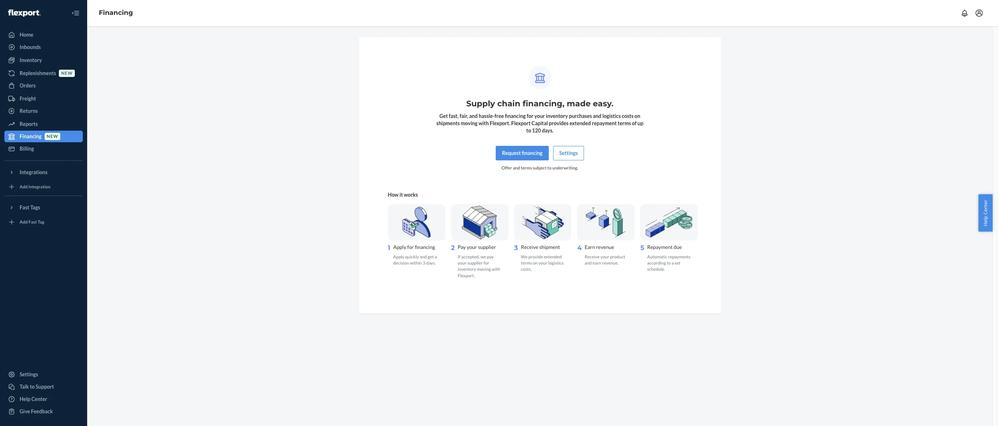 Task type: describe. For each thing, give the bounding box(es) containing it.
shipment
[[540, 244, 561, 251]]

apply quickly and get a decision within 3 days.
[[394, 254, 437, 266]]

reports link
[[4, 119, 83, 130]]

your inside receive your product and earn revenue.
[[601, 254, 610, 260]]

talk
[[20, 384, 29, 390]]

settings inside "link"
[[20, 372, 38, 378]]

moving inside if accepted, we pay your supplier for inventory moving with flexport.
[[477, 267, 491, 272]]

home
[[20, 32, 33, 38]]

add fast tag link
[[4, 217, 83, 228]]

product
[[611, 254, 626, 260]]

set
[[675, 261, 681, 266]]

revenue.
[[603, 261, 619, 266]]

earn
[[593, 261, 602, 266]]

0 vertical spatial 3
[[515, 244, 518, 252]]

pay your supplier
[[458, 244, 496, 251]]

apply for apply for financing
[[394, 244, 407, 251]]

add integration
[[20, 184, 51, 190]]

for inside get fast, fair, and hassle-free financing for your inventory purchases and logistics costs on shipments moving with flexport. flexport capital provides extended repayment terms of up to 120 days.
[[527, 113, 534, 119]]

up
[[638, 120, 644, 126]]

to right the talk
[[30, 384, 35, 390]]

repayment
[[592, 120, 617, 126]]

decision
[[394, 261, 409, 266]]

easy.
[[593, 99, 614, 109]]

within
[[410, 261, 422, 266]]

add for add fast tag
[[20, 220, 28, 225]]

1 vertical spatial financing
[[20, 133, 42, 140]]

1 horizontal spatial financing
[[99, 9, 133, 17]]

of
[[632, 120, 637, 126]]

flexport
[[512, 120, 531, 126]]

pay
[[458, 244, 466, 251]]

financing inside button
[[522, 150, 543, 156]]

tag
[[38, 220, 44, 225]]

1 vertical spatial help
[[20, 397, 30, 403]]

reports
[[20, 121, 38, 127]]

new for replenishments
[[61, 71, 73, 76]]

receive shipment
[[521, 244, 561, 251]]

request financing button
[[496, 146, 549, 161]]

0 horizontal spatial help center
[[20, 397, 47, 403]]

and inside receive your product and earn revenue.
[[585, 261, 592, 266]]

your inside get fast, fair, and hassle-free financing for your inventory purchases and logistics costs on shipments moving with flexport. flexport capital provides extended repayment terms of up to 120 days.
[[535, 113, 545, 119]]

get
[[440, 113, 448, 119]]

settings inside button
[[560, 150, 578, 156]]

home link
[[4, 29, 83, 41]]

and up repayment
[[593, 113, 602, 119]]

fast inside dropdown button
[[20, 205, 29, 211]]

on inside get fast, fair, and hassle-free financing for your inventory purchases and logistics costs on shipments moving with flexport. flexport capital provides extended repayment terms of up to 120 days.
[[635, 113, 641, 119]]

extended inside we provide extended terms on your logistics costs.
[[544, 254, 562, 260]]

schedule.
[[648, 267, 666, 272]]

4
[[578, 244, 582, 252]]

1
[[388, 244, 391, 252]]

tags
[[30, 205, 40, 211]]

quickly
[[406, 254, 419, 260]]

inbounds
[[20, 44, 41, 50]]

fair,
[[460, 113, 469, 119]]

provide
[[529, 254, 543, 260]]

billing link
[[4, 143, 83, 155]]

inbounds link
[[4, 41, 83, 53]]

supply
[[467, 99, 495, 109]]

automatic
[[648, 254, 668, 260]]

made
[[567, 99, 591, 109]]

according
[[648, 261, 666, 266]]

2
[[451, 244, 455, 252]]

feedback
[[31, 409, 53, 415]]

inventory
[[20, 57, 42, 63]]

financing link
[[99, 9, 133, 17]]

earn revenue
[[585, 244, 615, 251]]

new for financing
[[47, 134, 58, 139]]

get fast, fair, and hassle-free financing for your inventory purchases and logistics costs on shipments moving with flexport. flexport capital provides extended repayment terms of up to 120 days.
[[437, 113, 644, 134]]

returns
[[20, 108, 38, 114]]

if
[[458, 254, 461, 260]]

add for add integration
[[20, 184, 28, 190]]

pay
[[487, 254, 494, 260]]

and right fair, at the left of the page
[[470, 113, 478, 119]]

give feedback button
[[4, 406, 83, 418]]

on inside we provide extended terms on your logistics costs.
[[533, 261, 538, 266]]

provides
[[549, 120, 569, 126]]

inventory inside get fast, fair, and hassle-free financing for your inventory purchases and logistics costs on shipments moving with flexport. flexport capital provides extended repayment terms of up to 120 days.
[[546, 113, 568, 119]]

freight
[[20, 96, 36, 102]]

repayment
[[648, 244, 673, 251]]

freight link
[[4, 93, 83, 105]]

integration
[[29, 184, 51, 190]]

if accepted, we pay your supplier for inventory moving with flexport.
[[458, 254, 501, 279]]

give
[[20, 409, 30, 415]]

subject
[[533, 165, 547, 171]]

to inside get fast, fair, and hassle-free financing for your inventory purchases and logistics costs on shipments moving with flexport. flexport capital provides extended repayment terms of up to 120 days.
[[527, 128, 532, 134]]

your inside if accepted, we pay your supplier for inventory moving with flexport.
[[458, 261, 467, 266]]

chain
[[498, 99, 521, 109]]

terms inside we provide extended terms on your logistics costs.
[[521, 261, 532, 266]]

how it works
[[388, 192, 418, 198]]

request
[[502, 150, 521, 156]]

center inside button
[[983, 200, 990, 215]]

shipments
[[437, 120, 460, 126]]

integrations button
[[4, 167, 83, 178]]

your inside we provide extended terms on your logistics costs.
[[539, 261, 548, 266]]

help center inside button
[[983, 200, 990, 227]]

apply for apply quickly and get a decision within 3 days.
[[394, 254, 405, 260]]



Task type: locate. For each thing, give the bounding box(es) containing it.
0 horizontal spatial 3
[[423, 261, 426, 266]]

add left integration
[[20, 184, 28, 190]]

add integration link
[[4, 181, 83, 193]]

we provide extended terms on your logistics costs.
[[521, 254, 564, 272]]

0 horizontal spatial help
[[20, 397, 30, 403]]

how
[[388, 192, 399, 198]]

1 horizontal spatial for
[[484, 261, 490, 266]]

2 horizontal spatial for
[[527, 113, 534, 119]]

supplier up pay on the left of page
[[478, 244, 496, 251]]

receive for receive your product and earn revenue.
[[585, 254, 600, 260]]

for down we
[[484, 261, 490, 266]]

0 vertical spatial terms
[[618, 120, 632, 126]]

add
[[20, 184, 28, 190], [20, 220, 28, 225]]

1 vertical spatial receive
[[585, 254, 600, 260]]

1 vertical spatial with
[[492, 267, 501, 272]]

1 vertical spatial supplier
[[468, 261, 483, 266]]

0 horizontal spatial a
[[435, 254, 437, 260]]

earn
[[585, 244, 596, 251]]

0 horizontal spatial flexport.
[[458, 273, 475, 279]]

replenishments
[[20, 70, 56, 76]]

terms left subject on the right of the page
[[521, 165, 532, 171]]

settings up underwriting.
[[560, 150, 578, 156]]

moving
[[461, 120, 478, 126], [477, 267, 491, 272]]

0 vertical spatial logistics
[[603, 113, 621, 119]]

your down if
[[458, 261, 467, 266]]

underwriting.
[[553, 165, 579, 171]]

2 vertical spatial financing
[[415, 244, 435, 251]]

120
[[533, 128, 541, 134]]

0 horizontal spatial extended
[[544, 254, 562, 260]]

0 vertical spatial inventory
[[546, 113, 568, 119]]

a inside "automatic repayments according to a set schedule."
[[672, 261, 674, 266]]

0 vertical spatial a
[[435, 254, 437, 260]]

1 vertical spatial flexport.
[[458, 273, 475, 279]]

with down hassle-
[[479, 120, 489, 126]]

a inside apply quickly and get a decision within 3 days.
[[435, 254, 437, 260]]

apply right 1
[[394, 244, 407, 251]]

1 horizontal spatial help
[[983, 216, 990, 227]]

moving down fair, at the left of the page
[[461, 120, 478, 126]]

apply inside apply quickly and get a decision within 3 days.
[[394, 254, 405, 260]]

1 horizontal spatial with
[[492, 267, 501, 272]]

2 vertical spatial for
[[484, 261, 490, 266]]

3 right within
[[423, 261, 426, 266]]

we
[[481, 254, 486, 260]]

financing
[[99, 9, 133, 17], [20, 133, 42, 140]]

terms up costs.
[[521, 261, 532, 266]]

financing
[[505, 113, 526, 119], [522, 150, 543, 156], [415, 244, 435, 251]]

talk to support
[[20, 384, 54, 390]]

returns link
[[4, 105, 83, 117]]

1 vertical spatial inventory
[[458, 267, 477, 272]]

settings up the talk
[[20, 372, 38, 378]]

fast left tag
[[29, 220, 37, 225]]

0 vertical spatial help
[[983, 216, 990, 227]]

fast tags button
[[4, 202, 83, 214]]

accepted,
[[462, 254, 480, 260]]

new down reports link
[[47, 134, 58, 139]]

inventory inside if accepted, we pay your supplier for inventory moving with flexport.
[[458, 267, 477, 272]]

1 horizontal spatial center
[[983, 200, 990, 215]]

orders link
[[4, 80, 83, 92]]

receive for receive shipment
[[521, 244, 539, 251]]

revenue
[[597, 244, 615, 251]]

open account menu image
[[976, 9, 984, 17]]

a for 5
[[672, 261, 674, 266]]

1 horizontal spatial a
[[672, 261, 674, 266]]

1 vertical spatial 3
[[423, 261, 426, 266]]

and inside apply quickly and get a decision within 3 days.
[[420, 254, 427, 260]]

fast left tags
[[20, 205, 29, 211]]

1 horizontal spatial receive
[[585, 254, 600, 260]]

apply up decision
[[394, 254, 405, 260]]

flexport.
[[490, 120, 511, 126], [458, 273, 475, 279]]

1 horizontal spatial 3
[[515, 244, 518, 252]]

to inside "automatic repayments according to a set schedule."
[[667, 261, 671, 266]]

a
[[435, 254, 437, 260], [672, 261, 674, 266]]

purchases
[[569, 113, 592, 119]]

on
[[635, 113, 641, 119], [533, 261, 538, 266]]

your up accepted,
[[467, 244, 477, 251]]

1 vertical spatial for
[[408, 244, 414, 251]]

0 horizontal spatial new
[[47, 134, 58, 139]]

for up flexport
[[527, 113, 534, 119]]

integrations
[[20, 169, 47, 176]]

repayments
[[669, 254, 691, 260]]

supplier down accepted,
[[468, 261, 483, 266]]

it
[[400, 192, 403, 198]]

1 vertical spatial center
[[31, 397, 47, 403]]

to left set
[[667, 261, 671, 266]]

financing up flexport
[[505, 113, 526, 119]]

supplier inside if accepted, we pay your supplier for inventory moving with flexport.
[[468, 261, 483, 266]]

with inside if accepted, we pay your supplier for inventory moving with flexport.
[[492, 267, 501, 272]]

1 vertical spatial apply
[[394, 254, 405, 260]]

and right offer
[[513, 165, 520, 171]]

0 horizontal spatial days.
[[426, 261, 436, 266]]

3 inside apply quickly and get a decision within 3 days.
[[423, 261, 426, 266]]

1 horizontal spatial inventory
[[546, 113, 568, 119]]

1 horizontal spatial days.
[[542, 128, 554, 134]]

1 horizontal spatial settings
[[560, 150, 578, 156]]

days.
[[542, 128, 554, 134], [426, 261, 436, 266]]

moving down we
[[477, 267, 491, 272]]

logistics inside we provide extended terms on your logistics costs.
[[549, 261, 564, 266]]

1 horizontal spatial on
[[635, 113, 641, 119]]

0 vertical spatial moving
[[461, 120, 478, 126]]

0 horizontal spatial financing
[[20, 133, 42, 140]]

extended down "shipment"
[[544, 254, 562, 260]]

your up capital
[[535, 113, 545, 119]]

1 add from the top
[[20, 184, 28, 190]]

to right subject on the right of the page
[[548, 165, 552, 171]]

1 vertical spatial a
[[672, 261, 674, 266]]

0 horizontal spatial center
[[31, 397, 47, 403]]

get
[[428, 254, 434, 260]]

0 horizontal spatial for
[[408, 244, 414, 251]]

0 vertical spatial flexport.
[[490, 120, 511, 126]]

0 vertical spatial settings
[[560, 150, 578, 156]]

free
[[495, 113, 504, 119]]

flexport logo image
[[8, 9, 41, 17]]

1 vertical spatial logistics
[[549, 261, 564, 266]]

costs
[[622, 113, 634, 119]]

automatic repayments according to a set schedule.
[[648, 254, 691, 272]]

with
[[479, 120, 489, 126], [492, 267, 501, 272]]

0 vertical spatial financing
[[505, 113, 526, 119]]

financing up get
[[415, 244, 435, 251]]

inventory up provides
[[546, 113, 568, 119]]

billing
[[20, 146, 34, 152]]

capital
[[532, 120, 548, 126]]

supply chain financing, made easy.
[[467, 99, 614, 109]]

1 horizontal spatial flexport.
[[490, 120, 511, 126]]

support
[[36, 384, 54, 390]]

0 horizontal spatial inventory
[[458, 267, 477, 272]]

1 vertical spatial financing
[[522, 150, 543, 156]]

settings link
[[4, 369, 83, 381]]

logistics up repayment
[[603, 113, 621, 119]]

days. inside get fast, fair, and hassle-free financing for your inventory purchases and logistics costs on shipments moving with flexport. flexport capital provides extended repayment terms of up to 120 days.
[[542, 128, 554, 134]]

apply
[[394, 244, 407, 251], [394, 254, 405, 260]]

1 apply from the top
[[394, 244, 407, 251]]

fast tags
[[20, 205, 40, 211]]

0 vertical spatial supplier
[[478, 244, 496, 251]]

talk to support link
[[4, 382, 83, 393]]

1 vertical spatial extended
[[544, 254, 562, 260]]

offer and terms subject to underwriting.
[[502, 165, 579, 171]]

1 horizontal spatial extended
[[570, 120, 591, 126]]

0 vertical spatial financing
[[99, 9, 133, 17]]

to left 120
[[527, 128, 532, 134]]

receive
[[521, 244, 539, 251], [585, 254, 600, 260]]

1 horizontal spatial help center
[[983, 200, 990, 227]]

1 vertical spatial moving
[[477, 267, 491, 272]]

inventory down accepted,
[[458, 267, 477, 272]]

1 vertical spatial add
[[20, 220, 28, 225]]

days. inside apply quickly and get a decision within 3 days.
[[426, 261, 436, 266]]

new up orders link
[[61, 71, 73, 76]]

receive inside receive your product and earn revenue.
[[585, 254, 600, 260]]

1 vertical spatial on
[[533, 261, 538, 266]]

1 horizontal spatial logistics
[[603, 113, 621, 119]]

receive up earn
[[585, 254, 600, 260]]

logistics inside get fast, fair, and hassle-free financing for your inventory purchases and logistics costs on shipments moving with flexport. flexport capital provides extended repayment terms of up to 120 days.
[[603, 113, 621, 119]]

3 left receive shipment
[[515, 244, 518, 252]]

days. down capital
[[542, 128, 554, 134]]

financing,
[[523, 99, 565, 109]]

1 vertical spatial terms
[[521, 165, 532, 171]]

0 horizontal spatial with
[[479, 120, 489, 126]]

with inside get fast, fair, and hassle-free financing for your inventory purchases and logistics costs on shipments moving with flexport. flexport capital provides extended repayment terms of up to 120 days.
[[479, 120, 489, 126]]

to
[[527, 128, 532, 134], [548, 165, 552, 171], [667, 261, 671, 266], [30, 384, 35, 390]]

days. down get
[[426, 261, 436, 266]]

0 horizontal spatial receive
[[521, 244, 539, 251]]

receive up we
[[521, 244, 539, 251]]

fast,
[[449, 113, 459, 119]]

1 vertical spatial new
[[47, 134, 58, 139]]

your down provide
[[539, 261, 548, 266]]

0 vertical spatial new
[[61, 71, 73, 76]]

0 horizontal spatial logistics
[[549, 261, 564, 266]]

financing inside get fast, fair, and hassle-free financing for your inventory purchases and logistics costs on shipments moving with flexport. flexport capital provides extended repayment terms of up to 120 days.
[[505, 113, 526, 119]]

and left earn
[[585, 261, 592, 266]]

1 vertical spatial days.
[[426, 261, 436, 266]]

and
[[470, 113, 478, 119], [593, 113, 602, 119], [513, 165, 520, 171], [420, 254, 427, 260], [585, 261, 592, 266]]

a for 1
[[435, 254, 437, 260]]

moving inside get fast, fair, and hassle-free financing for your inventory purchases and logistics costs on shipments moving with flexport. flexport capital provides extended repayment terms of up to 120 days.
[[461, 120, 478, 126]]

1 horizontal spatial new
[[61, 71, 73, 76]]

flexport. inside get fast, fair, and hassle-free financing for your inventory purchases and logistics costs on shipments moving with flexport. flexport capital provides extended repayment terms of up to 120 days.
[[490, 120, 511, 126]]

2 add from the top
[[20, 220, 28, 225]]

flexport. inside if accepted, we pay your supplier for inventory moving with flexport.
[[458, 273, 475, 279]]

a left set
[[672, 261, 674, 266]]

close navigation image
[[71, 9, 80, 17]]

logistics down "shipment"
[[549, 261, 564, 266]]

0 vertical spatial days.
[[542, 128, 554, 134]]

extended
[[570, 120, 591, 126], [544, 254, 562, 260]]

new
[[61, 71, 73, 76], [47, 134, 58, 139]]

0 horizontal spatial settings
[[20, 372, 38, 378]]

on down provide
[[533, 261, 538, 266]]

1 vertical spatial help center
[[20, 397, 47, 403]]

1 vertical spatial settings
[[20, 372, 38, 378]]

settings
[[560, 150, 578, 156], [20, 372, 38, 378]]

0 horizontal spatial on
[[533, 261, 538, 266]]

fast
[[20, 205, 29, 211], [29, 220, 37, 225]]

offer
[[502, 165, 512, 171]]

a right get
[[435, 254, 437, 260]]

with down pay on the left of page
[[492, 267, 501, 272]]

2 vertical spatial terms
[[521, 261, 532, 266]]

terms down costs
[[618, 120, 632, 126]]

3
[[515, 244, 518, 252], [423, 261, 426, 266]]

0 vertical spatial apply
[[394, 244, 407, 251]]

0 vertical spatial fast
[[20, 205, 29, 211]]

due
[[674, 244, 683, 251]]

on up up
[[635, 113, 641, 119]]

add fast tag
[[20, 220, 44, 225]]

0 vertical spatial for
[[527, 113, 534, 119]]

0 vertical spatial help center
[[983, 200, 990, 227]]

help center link
[[4, 394, 83, 406]]

financing up subject on the right of the page
[[522, 150, 543, 156]]

logistics
[[603, 113, 621, 119], [549, 261, 564, 266]]

and left get
[[420, 254, 427, 260]]

0 vertical spatial receive
[[521, 244, 539, 251]]

extended down purchases
[[570, 120, 591, 126]]

flexport. down accepted,
[[458, 273, 475, 279]]

settings button
[[554, 146, 584, 161]]

for inside if accepted, we pay your supplier for inventory moving with flexport.
[[484, 261, 490, 266]]

0 vertical spatial extended
[[570, 120, 591, 126]]

1 vertical spatial fast
[[29, 220, 37, 225]]

extended inside get fast, fair, and hassle-free financing for your inventory purchases and logistics costs on shipments moving with flexport. flexport capital provides extended repayment terms of up to 120 days.
[[570, 120, 591, 126]]

give feedback
[[20, 409, 53, 415]]

help inside button
[[983, 216, 990, 227]]

add down fast tags at the top of the page
[[20, 220, 28, 225]]

we
[[521, 254, 528, 260]]

0 vertical spatial on
[[635, 113, 641, 119]]

0 vertical spatial center
[[983, 200, 990, 215]]

2 apply from the top
[[394, 254, 405, 260]]

0 vertical spatial with
[[479, 120, 489, 126]]

your
[[535, 113, 545, 119], [467, 244, 477, 251], [601, 254, 610, 260], [458, 261, 467, 266], [539, 261, 548, 266]]

for up the quickly
[[408, 244, 414, 251]]

terms inside get fast, fair, and hassle-free financing for your inventory purchases and logistics costs on shipments moving with flexport. flexport capital provides extended repayment terms of up to 120 days.
[[618, 120, 632, 126]]

open notifications image
[[961, 9, 970, 17]]

0 vertical spatial add
[[20, 184, 28, 190]]

help center button
[[979, 195, 993, 232]]

receive your product and earn revenue.
[[585, 254, 626, 266]]

terms
[[618, 120, 632, 126], [521, 165, 532, 171], [521, 261, 532, 266]]

flexport. down free
[[490, 120, 511, 126]]

repayment due
[[648, 244, 683, 251]]

your up 'revenue.'
[[601, 254, 610, 260]]

orders
[[20, 83, 36, 89]]



Task type: vqa. For each thing, say whether or not it's contained in the screenshot.


